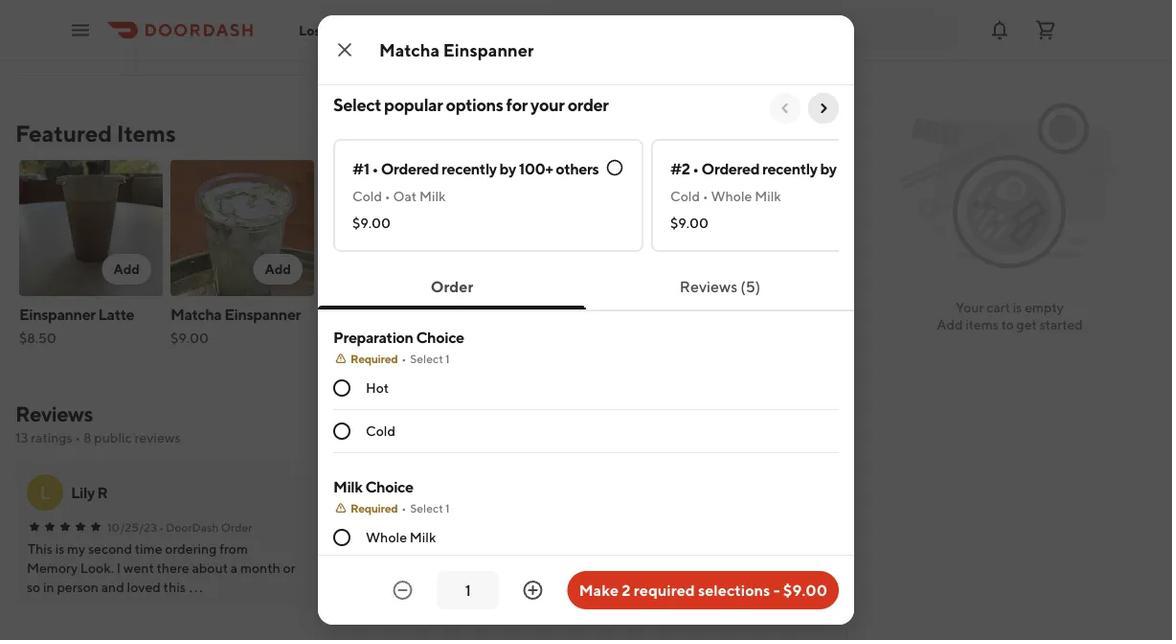 Task type: describe. For each thing, give the bounding box(es) containing it.
• inside preparation choice group
[[402, 352, 407, 365]]

get
[[1017, 317, 1038, 332]]

time
[[284, 7, 312, 23]]

1 vertical spatial order
[[221, 520, 252, 534]]

32
[[676, 6, 689, 19]]

featured
[[15, 119, 112, 147]]

dialog containing matcha einspanner
[[318, 0, 962, 640]]

fee
[[124, 8, 143, 23]]

• right #2
[[693, 160, 699, 178]]

order methods option group
[[644, 0, 832, 24]]

$9.00 inside make 2 required selections - $9.00 'button'
[[784, 581, 828, 599]]

add button for einspanner
[[253, 254, 303, 285]]

ordered for #2
[[702, 160, 760, 178]]

32 min
[[676, 6, 711, 19]]

whole inside the milk choice "group"
[[366, 529, 407, 545]]

• inside "reviews 13 ratings • 8 public reviews"
[[75, 430, 81, 446]]

$8.50 for chrome
[[322, 330, 359, 346]]

• select 1 for preparation choice
[[402, 352, 450, 365]]

others for #1 • ordered recently by 100+ others
[[556, 160, 599, 178]]

$9.00 inside matcha einspanner $9.00
[[171, 330, 209, 346]]

previous image
[[778, 101, 793, 116]]

to
[[1002, 317, 1015, 332]]

Cold radio
[[333, 423, 351, 440]]

preparation choice group
[[333, 327, 839, 453]]

preparation
[[333, 328, 414, 346]]

#2
[[671, 160, 690, 178]]

• doordash order
[[159, 520, 252, 534]]

cold for cold • oat milk
[[353, 188, 382, 204]]

matcha for matcha einspanner cocoa matcha forest
[[659, 541, 704, 557]]

-
[[774, 581, 780, 599]]

100+
[[519, 160, 553, 178]]

matcha einspanner button
[[659, 539, 773, 559]]

add inside your cart is empty add items to get started
[[937, 317, 963, 332]]

whole milk
[[366, 529, 436, 545]]

your
[[956, 299, 984, 315]]

einspanner latte $8.50
[[19, 305, 134, 346]]

oat
[[393, 188, 417, 204]]

add for matcha einspanner
[[265, 261, 291, 277]]

ordered for #1
[[381, 160, 439, 178]]

for
[[506, 94, 528, 115]]

delivery for delivery time
[[233, 7, 282, 23]]

2
[[622, 581, 631, 599]]

featured items heading
[[15, 118, 176, 149]]

order
[[568, 94, 609, 115]]

by for 50+
[[821, 160, 837, 178]]

your cart is empty add items to get started
[[937, 299, 1083, 332]]

order inside button
[[431, 277, 474, 296]]

cold inside preparation choice group
[[366, 423, 396, 439]]

featured items
[[15, 119, 176, 147]]

50+
[[840, 160, 867, 178]]

delivery for delivery fee
[[72, 8, 121, 23]]

1 for milk choice
[[446, 501, 450, 515]]

select for milk choice
[[410, 501, 443, 515]]

forest
[[720, 560, 758, 576]]

los angeles button
[[299, 22, 390, 38]]

close matcha einspanner image
[[333, 38, 356, 61]]

1 for preparation choice
[[446, 352, 450, 365]]

your
[[531, 94, 565, 115]]

einspanner for matcha einspanner cocoa matcha forest
[[706, 541, 773, 557]]

matcha einspanner image
[[171, 160, 314, 296]]

los angeles
[[299, 22, 375, 38]]

cold for cold • whole milk
[[671, 188, 700, 204]]

Hot radio
[[333, 379, 351, 397]]

chrome
[[322, 305, 377, 323]]

make
[[579, 581, 619, 599]]

• right 10/25/23
[[159, 520, 164, 534]]

items
[[117, 119, 176, 147]]

reviews for (5)
[[680, 277, 738, 296]]

recently for 100+
[[442, 160, 497, 178]]

min for 32 min
[[691, 6, 711, 19]]

• left oat
[[385, 188, 391, 204]]

required for preparation
[[351, 352, 398, 365]]

r
[[97, 483, 108, 502]]

started
[[1040, 317, 1083, 332]]

cocoa matcha forest button
[[632, 559, 758, 578]]

e
[[412, 483, 422, 502]]

• down #2 • ordered recently by 50+ others
[[703, 188, 709, 204]]

add for einspanner latte
[[113, 261, 140, 277]]

reviews (5)
[[680, 277, 761, 296]]

choice for preparation choice
[[416, 328, 465, 346]]

by for 100+
[[500, 160, 516, 178]]

0 items, open order cart image
[[1035, 19, 1058, 42]]

lily
[[71, 483, 95, 502]]

make 2 required selections - $9.00
[[579, 581, 828, 599]]

1 horizontal spatial whole
[[711, 188, 753, 204]]

next button of carousel image
[[809, 126, 824, 141]]

matcha einspanner $9.00
[[171, 305, 301, 346]]

milk right oat
[[420, 188, 446, 204]]

$8.50 for einspanner
[[19, 330, 56, 346]]



Task type: locate. For each thing, give the bounding box(es) containing it.
cart
[[987, 299, 1011, 315]]

cold
[[353, 188, 382, 204], [671, 188, 700, 204], [366, 423, 396, 439]]

milk
[[420, 188, 446, 204], [755, 188, 782, 204], [333, 478, 363, 496], [410, 529, 436, 545]]

0 vertical spatial choice
[[416, 328, 465, 346]]

$8.50 inside einspanner latte $8.50
[[19, 330, 56, 346]]

options
[[446, 94, 503, 115]]

ratings
[[31, 430, 72, 446]]

0 horizontal spatial whole
[[366, 529, 407, 545]]

add up matcha einspanner $9.00
[[265, 261, 291, 277]]

1 horizontal spatial $8.50
[[322, 330, 359, 346]]

Current quantity is 1 number field
[[449, 580, 487, 601]]

einspanner for matcha einspanner
[[444, 39, 534, 60]]

• down preparation choice
[[402, 352, 407, 365]]

1 horizontal spatial min
[[782, 6, 801, 19]]

1 by from the left
[[500, 160, 516, 178]]

matcha inside matcha einspanner $9.00
[[171, 305, 222, 323]]

(5)
[[741, 277, 761, 296]]

select
[[333, 94, 381, 115], [410, 352, 443, 365], [410, 501, 443, 515]]

0 horizontal spatial $8.50
[[19, 330, 56, 346]]

whole down #2 • ordered recently by 50+ others
[[711, 188, 753, 204]]

required for milk
[[351, 501, 398, 515]]

#1
[[353, 160, 370, 178]]

others
[[556, 160, 599, 178], [870, 160, 913, 178]]

required
[[634, 581, 695, 599]]

$9.00
[[353, 215, 391, 231], [671, 215, 709, 231], [171, 330, 209, 346], [784, 581, 828, 599]]

2 required from the top
[[351, 501, 398, 515]]

notification bell image
[[989, 19, 1012, 42]]

min right 3
[[782, 6, 801, 19]]

1 inside preparation choice group
[[446, 352, 450, 365]]

2 • select 1 from the top
[[402, 501, 450, 515]]

choice
[[416, 328, 465, 346], [365, 478, 414, 496]]

1 others from the left
[[556, 160, 599, 178]]

1 vertical spatial whole
[[366, 529, 407, 545]]

0 horizontal spatial by
[[500, 160, 516, 178]]

einspanner for matcha einspanner $9.00
[[224, 305, 301, 323]]

order button
[[400, 267, 504, 306]]

#2 • ordered recently by 50+ others
[[671, 160, 913, 178]]

min right 32
[[691, 6, 711, 19]]

1 inside the milk choice "group"
[[446, 501, 450, 515]]

1 vertical spatial • select 1
[[402, 501, 450, 515]]

0 vertical spatial required
[[351, 352, 398, 365]]

dialog
[[318, 0, 962, 640]]

public
[[94, 430, 132, 446]]

2 vertical spatial select
[[410, 501, 443, 515]]

choice inside "group"
[[365, 478, 414, 496]]

by left 50+
[[821, 160, 837, 178]]

#1 • ordered recently by 100+ others
[[353, 160, 599, 178]]

cocoa
[[632, 560, 671, 576]]

Whole Milk radio
[[333, 529, 351, 546]]

order
[[431, 277, 474, 296], [221, 520, 252, 534]]

reviews left (5)
[[680, 277, 738, 296]]

whole
[[711, 188, 753, 204], [366, 529, 407, 545]]

reviews
[[135, 430, 181, 446]]

$8.50 up reviews "link" on the left bottom of page
[[19, 330, 56, 346]]

0 horizontal spatial add
[[113, 261, 140, 277]]

min
[[691, 6, 711, 19], [782, 6, 801, 19]]

2 ordered from the left
[[702, 160, 760, 178]]

einspanner up forest
[[706, 541, 773, 557]]

0 horizontal spatial latte
[[98, 305, 134, 323]]

0 vertical spatial reviews
[[680, 277, 738, 296]]

doordash
[[166, 520, 219, 534]]

others right 100+
[[556, 160, 599, 178]]

latte up preparation choice
[[380, 305, 416, 323]]

0 horizontal spatial recently
[[442, 160, 497, 178]]

reviews for 13
[[15, 401, 93, 426]]

2 latte from the left
[[380, 305, 416, 323]]

0 vertical spatial select
[[333, 94, 381, 115]]

select down preparation choice
[[410, 352, 443, 365]]

increase quantity by 1 image
[[522, 579, 545, 602]]

einspanner
[[444, 39, 534, 60], [19, 305, 96, 323], [224, 305, 301, 323], [706, 541, 773, 557]]

1 horizontal spatial latte
[[380, 305, 416, 323]]

chrome latte $8.50
[[322, 305, 416, 346]]

choice right c
[[365, 478, 414, 496]]

• inside the milk choice "group"
[[402, 501, 407, 515]]

1 horizontal spatial by
[[821, 160, 837, 178]]

einspanner inside matcha einspanner cocoa matcha forest
[[706, 541, 773, 557]]

make 2 required selections - $9.00 button
[[568, 571, 839, 609]]

add button up matcha einspanner $9.00
[[253, 254, 303, 285]]

1 1 from the top
[[446, 352, 450, 365]]

carly
[[374, 483, 409, 502]]

• select 1 up the 11/5/23
[[402, 501, 450, 515]]

0 horizontal spatial delivery
[[72, 8, 121, 23]]

einspanner down 'einspanner latte' image
[[19, 305, 96, 323]]

einspanner latte image
[[19, 160, 163, 296]]

hot
[[366, 380, 389, 396]]

select inside the milk choice "group"
[[410, 501, 443, 515]]

chrome latte image
[[322, 160, 466, 296]]

add up einspanner latte $8.50
[[113, 261, 140, 277]]

1 up the 11/5/23
[[446, 501, 450, 515]]

items
[[966, 317, 999, 332]]

0 vertical spatial • select 1
[[402, 352, 450, 365]]

lily r
[[71, 483, 108, 502]]

• select 1
[[402, 352, 450, 365], [402, 501, 450, 515]]

1 horizontal spatial others
[[870, 160, 913, 178]]

• left 8
[[75, 430, 81, 446]]

by left 100+
[[500, 160, 516, 178]]

1 vertical spatial choice
[[365, 478, 414, 496]]

3
[[773, 6, 779, 19]]

1 • select 1 from the top
[[402, 352, 450, 365]]

$8.50 inside "chrome latte $8.50"
[[322, 330, 359, 346]]

select for preparation choice
[[410, 352, 443, 365]]

0 horizontal spatial ordered
[[381, 160, 439, 178]]

11/5/23
[[410, 520, 450, 534]]

1 vertical spatial 1
[[446, 501, 450, 515]]

1 vertical spatial reviews
[[15, 401, 93, 426]]

los
[[299, 22, 321, 38]]

$8.50
[[19, 330, 56, 346], [322, 330, 359, 346]]

einspanner inside einspanner latte $8.50
[[19, 305, 96, 323]]

einspanner inside matcha einspanner $9.00
[[224, 305, 301, 323]]

ordered up oat
[[381, 160, 439, 178]]

delivery left time
[[233, 7, 282, 23]]

0 vertical spatial whole
[[711, 188, 753, 204]]

cold • oat milk
[[353, 188, 446, 204]]

0 horizontal spatial add button
[[102, 254, 151, 285]]

latte inside einspanner latte $8.50
[[98, 305, 134, 323]]

32 min radio
[[644, 0, 742, 24]]

matcha
[[379, 39, 440, 60], [171, 305, 222, 323], [659, 541, 704, 557], [673, 560, 718, 576]]

is
[[1014, 299, 1023, 315]]

1 horizontal spatial delivery
[[233, 7, 282, 23]]

select inside preparation choice group
[[410, 352, 443, 365]]

recently for 50+
[[763, 160, 818, 178]]

• left e
[[402, 501, 407, 515]]

2 add button from the left
[[253, 254, 303, 285]]

delivery left the fee
[[72, 8, 121, 23]]

latte for einspanner latte
[[98, 305, 134, 323]]

2 min from the left
[[782, 6, 801, 19]]

1 horizontal spatial recently
[[763, 160, 818, 178]]

reviews link
[[15, 401, 93, 426]]

1 latte from the left
[[98, 305, 134, 323]]

• select 1 inside the milk choice "group"
[[402, 501, 450, 515]]

einspanner up options
[[444, 39, 534, 60]]

matcha inside dialog
[[379, 39, 440, 60]]

matcha einspanner cocoa matcha forest
[[632, 541, 773, 576]]

latte
[[98, 305, 134, 323], [380, 305, 416, 323]]

cold down #1
[[353, 188, 382, 204]]

choice down order button
[[416, 328, 465, 346]]

select popular options for your order
[[333, 94, 609, 115]]

milk down #2 • ordered recently by 50+ others
[[755, 188, 782, 204]]

reviews inside "reviews 13 ratings • 8 public reviews"
[[15, 401, 93, 426]]

recently down "previous button of carousel" image
[[763, 160, 818, 178]]

others for #2 • ordered recently by 50+ others
[[870, 160, 913, 178]]

1 down preparation choice
[[446, 352, 450, 365]]

c
[[341, 482, 354, 503]]

1 vertical spatial select
[[410, 352, 443, 365]]

cold right cold radio
[[366, 423, 396, 439]]

• right #1
[[372, 160, 378, 178]]

delivery fee
[[72, 8, 143, 23]]

recently
[[442, 160, 497, 178], [763, 160, 818, 178]]

order right 'doordash' in the left of the page
[[221, 520, 252, 534]]

whole left the 11/5/23
[[366, 529, 407, 545]]

10/25/23
[[107, 520, 157, 534]]

1 required from the top
[[351, 352, 398, 365]]

2 recently from the left
[[763, 160, 818, 178]]

•
[[372, 160, 378, 178], [693, 160, 699, 178], [385, 188, 391, 204], [703, 188, 709, 204], [402, 352, 407, 365], [75, 430, 81, 446], [402, 501, 407, 515], [159, 520, 164, 534]]

1 $8.50 from the left
[[19, 330, 56, 346]]

popular
[[384, 94, 443, 115]]

select down close matcha einspanner "icon"
[[333, 94, 381, 115]]

select up the 11/5/23
[[410, 501, 443, 515]]

2 $8.50 from the left
[[322, 330, 359, 346]]

0 horizontal spatial reviews
[[15, 401, 93, 426]]

1
[[446, 352, 450, 365], [446, 501, 450, 515]]

1 ordered from the left
[[381, 160, 439, 178]]

cold down #2
[[671, 188, 700, 204]]

reviews inside "reviews (5)" button
[[680, 277, 738, 296]]

2 horizontal spatial add
[[937, 317, 963, 332]]

reviews (5) button
[[649, 267, 792, 306]]

add
[[113, 261, 140, 277], [265, 261, 291, 277], [937, 317, 963, 332]]

0 horizontal spatial choice
[[365, 478, 414, 496]]

latte inside "chrome latte $8.50"
[[380, 305, 416, 323]]

• select 1 down preparation choice
[[402, 352, 450, 365]]

0 horizontal spatial min
[[691, 6, 711, 19]]

milk left carly
[[333, 478, 363, 496]]

add button for latte
[[102, 254, 151, 285]]

milk down e
[[410, 529, 436, 545]]

13
[[15, 430, 28, 446]]

carly e
[[374, 483, 422, 502]]

choice inside group
[[416, 328, 465, 346]]

• select 1 inside preparation choice group
[[402, 352, 450, 365]]

required down "milk choice"
[[351, 501, 398, 515]]

• select 1 for milk choice
[[402, 501, 450, 515]]

required down preparation
[[351, 352, 398, 365]]

1 recently from the left
[[442, 160, 497, 178]]

add button up einspanner latte $8.50
[[102, 254, 151, 285]]

1 vertical spatial required
[[351, 501, 398, 515]]

delivery time
[[233, 7, 312, 23]]

0 horizontal spatial order
[[221, 520, 252, 534]]

selections
[[698, 581, 771, 599]]

others right 50+
[[870, 160, 913, 178]]

previous button of carousel image
[[770, 126, 786, 141]]

add down your
[[937, 317, 963, 332]]

cold • whole milk
[[671, 188, 782, 204]]

reviews up the ratings
[[15, 401, 93, 426]]

1 min from the left
[[691, 6, 711, 19]]

milk choice group
[[333, 476, 839, 640]]

order up preparation choice
[[431, 277, 474, 296]]

required inside preparation choice group
[[351, 352, 398, 365]]

matcha for matcha einspanner
[[379, 39, 440, 60]]

0 horizontal spatial others
[[556, 160, 599, 178]]

recently down select popular options for your order in the top of the page
[[442, 160, 497, 178]]

preparation choice
[[333, 328, 465, 346]]

0 vertical spatial order
[[431, 277, 474, 296]]

latte down 'einspanner latte' image
[[98, 305, 134, 323]]

min for 3 min
[[782, 6, 801, 19]]

1 horizontal spatial reviews
[[680, 277, 738, 296]]

ordered up cold • whole milk
[[702, 160, 760, 178]]

add button
[[102, 254, 151, 285], [253, 254, 303, 285]]

1 horizontal spatial choice
[[416, 328, 465, 346]]

reviews
[[680, 277, 738, 296], [15, 401, 93, 426]]

2 1 from the top
[[446, 501, 450, 515]]

angeles
[[324, 22, 375, 38]]

1 horizontal spatial add button
[[253, 254, 303, 285]]

reviews 13 ratings • 8 public reviews
[[15, 401, 181, 446]]

3 min radio
[[731, 0, 832, 24]]

1 horizontal spatial add
[[265, 261, 291, 277]]

1 horizontal spatial order
[[431, 277, 474, 296]]

by
[[500, 160, 516, 178], [821, 160, 837, 178]]

next image
[[816, 101, 832, 116]]

choice for milk choice
[[365, 478, 414, 496]]

matcha for matcha einspanner $9.00
[[171, 305, 222, 323]]

empty
[[1025, 299, 1064, 315]]

required inside the milk choice "group"
[[351, 501, 398, 515]]

8
[[83, 430, 91, 446]]

3 min
[[773, 6, 801, 19]]

milk choice
[[333, 478, 414, 496]]

matcha einspanner
[[379, 39, 534, 60]]

open menu image
[[69, 19, 92, 42]]

0 vertical spatial 1
[[446, 352, 450, 365]]

decrease quantity by 1 image
[[392, 579, 415, 602]]

einspanner left "chrome"
[[224, 305, 301, 323]]

2 by from the left
[[821, 160, 837, 178]]

latte for chrome latte
[[380, 305, 416, 323]]

ordered
[[381, 160, 439, 178], [702, 160, 760, 178]]

2 others from the left
[[870, 160, 913, 178]]

1 add button from the left
[[102, 254, 151, 285]]

$8.50 down "chrome"
[[322, 330, 359, 346]]

l
[[40, 482, 50, 503]]

1 horizontal spatial ordered
[[702, 160, 760, 178]]



Task type: vqa. For each thing, say whether or not it's contained in the screenshot.
+$5.69
no



